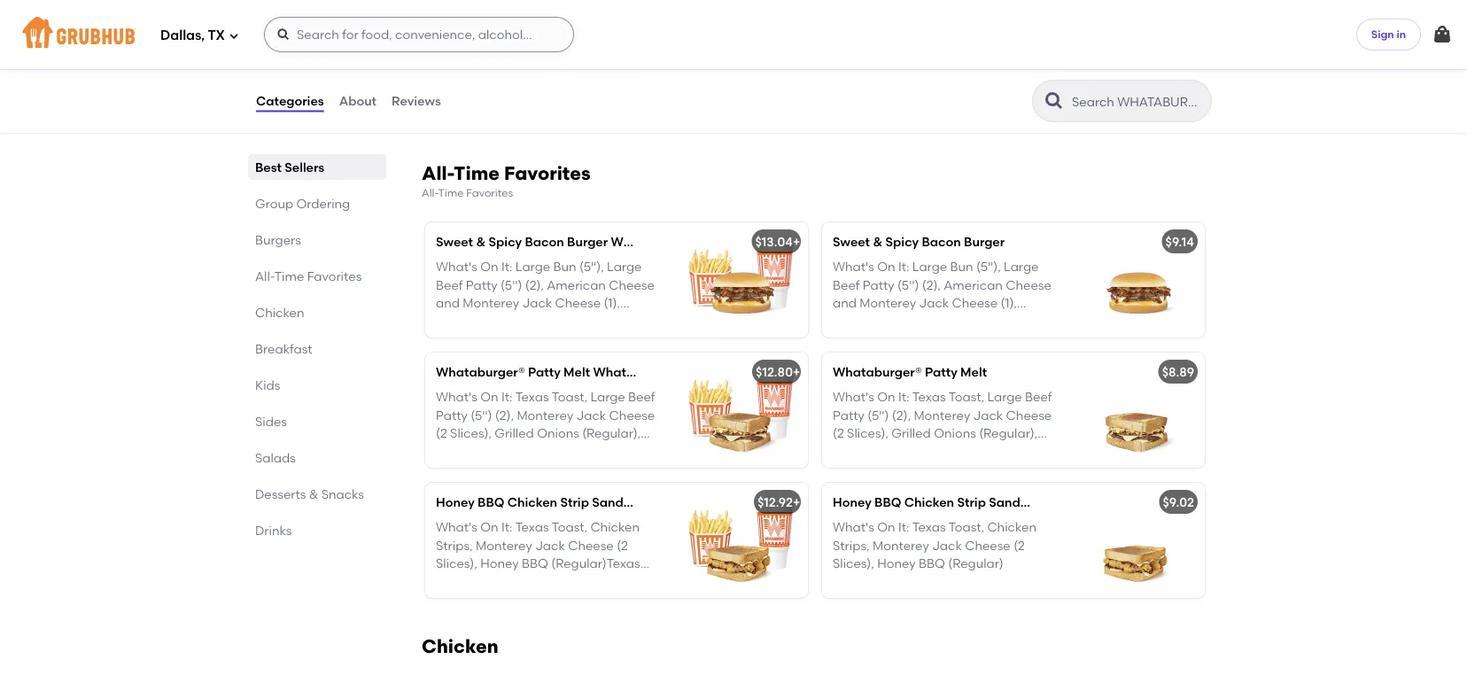 Task type: locate. For each thing, give the bounding box(es) containing it.
sandwich
[[592, 495, 652, 510], [989, 495, 1049, 510]]

sign
[[1371, 28, 1394, 41]]

bacon for sweet & spicy bacon burger
[[922, 235, 961, 250]]

slices), inside the what's on it: texas toast, chicken strips, monterey jack cheese (2 slices), honey bbq (regular)
[[833, 556, 874, 571]]

all- for all-time favorites all-time favorites
[[422, 162, 454, 185]]

honey inside the what's on it: texas toast, chicken strips, monterey jack cheese (2 slices), honey bbq (regular)
[[877, 556, 916, 571]]

cheese inside the what's on it: texas toast, chicken strips, monterey jack cheese (2 slices), honey bbq (regular)
[[965, 538, 1011, 553]]

1 horizontal spatial diced
[[833, 101, 868, 116]]

about
[[339, 93, 377, 108]]

what's on it: texas toast, chicken strips, monterey jack cheese (2 slices), honey bbq (regular)
[[833, 520, 1036, 571]]

0 horizontal spatial melt
[[564, 365, 590, 380]]

2 vertical spatial favorites
[[307, 268, 362, 283]]

2 vertical spatial +
[[793, 495, 800, 510]]

jr.®
[[539, 22, 560, 37]]

(4"), inside button
[[975, 47, 999, 62]]

on for bbq
[[877, 520, 895, 535]]

1 what's on it: small bun (4"), small beef patty (4") (1), tomato (regular), lettuce (regular), pickles (regular), diced onions (regular), mustard (regular) from the left
[[436, 47, 652, 134]]

(regular) inside what's on it: texas toast, large beef patty (5") (2), monterey jack cheese (2 slices), grilled onions (regular), creamy pepper (regular)
[[931, 444, 986, 459]]

sign in button
[[1356, 19, 1421, 50]]

2 strip from the left
[[957, 495, 986, 510]]

1 burger from the left
[[567, 235, 608, 250]]

1 horizontal spatial melt
[[960, 365, 987, 380]]

#7 whataburger jr.® whatameal® image
[[675, 10, 808, 125]]

0 horizontal spatial &
[[309, 486, 318, 501]]

cheese
[[1006, 408, 1052, 423], [965, 538, 1011, 553]]

1 bacon from the left
[[525, 235, 564, 250]]

tomato
[[544, 65, 590, 80], [941, 65, 987, 80]]

1 small from the left
[[515, 47, 549, 62]]

bbq
[[478, 495, 504, 510], [874, 495, 901, 510], [919, 556, 945, 571]]

burger for sweet & spicy bacon burger whatameal®
[[567, 235, 608, 250]]

0 horizontal spatial what's on it: small bun (4"), small beef patty (4") (1), tomato (regular), lettuce (regular), pickles (regular), diced onions (regular), mustard (regular)
[[436, 47, 652, 134]]

svg image
[[1432, 24, 1453, 45], [229, 31, 239, 41]]

1 horizontal spatial burger
[[964, 235, 1005, 250]]

texas down whataburger® patty melt
[[912, 390, 946, 405]]

svg image right the in
[[1432, 24, 1453, 45]]

0 horizontal spatial jack
[[932, 538, 962, 553]]

monterey inside what's on it: texas toast, large beef patty (5") (2), monterey jack cheese (2 slices), grilled onions (regular), creamy pepper (regular)
[[914, 408, 970, 423]]

jack inside the what's on it: texas toast, chicken strips, monterey jack cheese (2 slices), honey bbq (regular)
[[932, 538, 962, 553]]

texas inside what's on it: texas toast, large beef patty (5") (2), monterey jack cheese (2 slices), grilled onions (regular), creamy pepper (regular)
[[912, 390, 946, 405]]

2 (1), from the left
[[922, 65, 938, 80]]

2 horizontal spatial honey
[[877, 556, 916, 571]]

all-time favorites
[[255, 268, 362, 283]]

2 spicy from the left
[[886, 235, 919, 250]]

+ for $12.92
[[793, 495, 800, 510]]

0 vertical spatial toast,
[[949, 390, 984, 405]]

&
[[476, 235, 486, 250], [873, 235, 883, 250], [309, 486, 318, 501]]

0 horizontal spatial (4"),
[[578, 47, 602, 62]]

1 vertical spatial slices),
[[833, 556, 874, 571]]

kids tab
[[255, 376, 379, 394]]

whatameal®
[[563, 22, 642, 37], [611, 235, 690, 250], [593, 365, 672, 380], [655, 495, 734, 510]]

2 bun from the left
[[949, 47, 972, 62]]

pepper
[[884, 444, 928, 459]]

1 lettuce from the left
[[436, 83, 482, 98]]

svg image right tx
[[229, 31, 239, 41]]

& for sweet & spicy bacon burger
[[873, 235, 883, 250]]

1 melt from the left
[[564, 365, 590, 380]]

jack inside what's on it: texas toast, large beef patty (5") (2), monterey jack cheese (2 slices), grilled onions (regular), creamy pepper (regular)
[[973, 408, 1003, 423]]

1 horizontal spatial (4")
[[897, 65, 919, 80]]

Search WHATABURGER search field
[[1070, 93, 1206, 110]]

0 horizontal spatial whataburger®
[[436, 365, 525, 380]]

sweet right $13.04 + at the top of the page
[[833, 235, 870, 250]]

2 whataburger® from the left
[[833, 365, 922, 380]]

time for all-time favorites all-time favorites
[[454, 162, 500, 185]]

onions
[[474, 101, 516, 116], [871, 101, 913, 116], [934, 426, 976, 441]]

melt for whataburger® patty melt whatameal®
[[564, 365, 590, 380]]

1 horizontal spatial (4"),
[[975, 47, 999, 62]]

bun
[[552, 47, 575, 62], [949, 47, 972, 62]]

0 vertical spatial monterey
[[914, 408, 970, 423]]

+ for $13.04
[[793, 235, 800, 250]]

best sellers tab
[[255, 158, 379, 176]]

(regular) inside the what's on it: texas toast, chicken strips, monterey jack cheese (2 slices), honey bbq (regular)
[[948, 556, 1003, 571]]

monterey
[[914, 408, 970, 423], [873, 538, 929, 553]]

toast, down honey bbq chicken strip sandwich
[[949, 520, 984, 535]]

it: inside button
[[898, 47, 909, 62]]

onions inside what's on it: texas toast, large beef patty (5") (2), monterey jack cheese (2 slices), grilled onions (regular), creamy pepper (regular)
[[934, 426, 976, 441]]

1 tomato from the left
[[544, 65, 590, 80]]

1 spicy from the left
[[489, 235, 522, 250]]

0 horizontal spatial svg image
[[229, 31, 239, 41]]

1 strip from the left
[[560, 495, 589, 510]]

2 vertical spatial all-
[[255, 268, 274, 283]]

dallas, tx
[[160, 28, 225, 44]]

2 tomato from the left
[[941, 65, 987, 80]]

1 (1), from the left
[[525, 65, 541, 80]]

0 horizontal spatial spicy
[[489, 235, 522, 250]]

0 horizontal spatial bacon
[[525, 235, 564, 250]]

(2 inside the what's on it: texas toast, chicken strips, monterey jack cheese (2 slices), honey bbq (regular)
[[1014, 538, 1025, 553]]

what's inside the what's on it: texas toast, chicken strips, monterey jack cheese (2 slices), honey bbq (regular)
[[833, 520, 874, 535]]

toast,
[[949, 390, 984, 405], [949, 520, 984, 535]]

2 lettuce from the left
[[833, 83, 879, 98]]

group ordering
[[255, 196, 350, 211]]

(regular),
[[593, 65, 652, 80], [990, 65, 1048, 80], [485, 83, 543, 98], [590, 83, 649, 98], [882, 83, 940, 98], [987, 83, 1046, 98], [519, 101, 578, 116], [916, 101, 975, 116], [979, 426, 1038, 441]]

texas
[[912, 390, 946, 405], [912, 520, 946, 535]]

Search for food, convenience, alcohol... search field
[[264, 17, 574, 52]]

breakfast
[[255, 341, 312, 356]]

sandwich for honey bbq chicken strip sandwich
[[989, 495, 1049, 510]]

spicy for sweet & spicy bacon burger
[[886, 235, 919, 250]]

desserts & snacks
[[255, 486, 364, 501]]

bbq inside the what's on it: texas toast, chicken strips, monterey jack cheese (2 slices), honey bbq (regular)
[[919, 556, 945, 571]]

jack down honey bbq chicken strip sandwich
[[932, 538, 962, 553]]

small
[[515, 47, 549, 62], [605, 47, 638, 62], [912, 47, 946, 62], [1002, 47, 1035, 62]]

0 horizontal spatial diced
[[436, 101, 471, 116]]

honey bbq chicken strip sandwich whatameal® image
[[675, 483, 808, 598]]

all- inside 'all-time favorites' tab
[[255, 268, 274, 283]]

1 whataburger® from the left
[[436, 365, 525, 380]]

texas for bbq
[[912, 520, 946, 535]]

2 pickles from the left
[[943, 83, 984, 98]]

2 horizontal spatial bbq
[[919, 556, 945, 571]]

whataburger®
[[436, 365, 525, 380], [833, 365, 922, 380]]

on inside the what's on it: texas toast, chicken strips, monterey jack cheese (2 slices), honey bbq (regular)
[[877, 520, 895, 535]]

1 horizontal spatial onions
[[871, 101, 913, 116]]

it: inside what's on it: texas toast, large beef patty (5") (2), monterey jack cheese (2 slices), grilled onions (regular), creamy pepper (regular)
[[898, 390, 909, 405]]

spicy
[[489, 235, 522, 250], [886, 235, 919, 250]]

0 vertical spatial jack
[[973, 408, 1003, 423]]

categories button
[[255, 69, 325, 133]]

melt
[[564, 365, 590, 380], [960, 365, 987, 380]]

1 vertical spatial (2
[[1014, 538, 1025, 553]]

honey
[[436, 495, 475, 510], [833, 495, 872, 510], [877, 556, 916, 571]]

sweet for sweet & spicy bacon burger whatameal®
[[436, 235, 473, 250]]

1 horizontal spatial bbq
[[874, 495, 901, 510]]

1 vertical spatial all-
[[422, 187, 438, 200]]

sandwich for honey bbq chicken strip sandwich whatameal®
[[592, 495, 652, 510]]

1 pickles from the left
[[546, 83, 587, 98]]

what's
[[436, 47, 477, 62], [833, 47, 874, 62], [833, 390, 874, 405], [833, 520, 874, 535]]

diced
[[436, 101, 471, 116], [833, 101, 868, 116]]

1 vertical spatial jack
[[932, 538, 962, 553]]

(regular) inside button
[[833, 119, 888, 134]]

2 (4"), from the left
[[975, 47, 999, 62]]

2 texas from the top
[[912, 520, 946, 535]]

jack down the large
[[973, 408, 1003, 423]]

sweet down all-time favorites all-time favorites
[[436, 235, 473, 250]]

1 horizontal spatial sandwich
[[989, 495, 1049, 510]]

sides tab
[[255, 412, 379, 431]]

bbq for honey bbq chicken strip sandwich whatameal®
[[478, 495, 504, 510]]

1 horizontal spatial beef
[[833, 65, 860, 80]]

main navigation navigation
[[0, 0, 1467, 69]]

jack
[[973, 408, 1003, 423], [932, 538, 962, 553]]

what's inside what's on it: texas toast, large beef patty (5") (2), monterey jack cheese (2 slices), grilled onions (regular), creamy pepper (regular)
[[833, 390, 874, 405]]

2 toast, from the top
[[949, 520, 984, 535]]

svg image
[[276, 27, 291, 42]]

2 small from the left
[[605, 47, 638, 62]]

1 horizontal spatial whataburger®
[[833, 365, 922, 380]]

monterey up grilled on the bottom of the page
[[914, 408, 970, 423]]

slices), down strips,
[[833, 556, 874, 571]]

patty inside what's on it: texas toast, large beef patty (5") (2), monterey jack cheese (2 slices), grilled onions (regular), creamy pepper (regular)
[[833, 408, 864, 423]]

toast, for melt
[[949, 390, 984, 405]]

0 horizontal spatial bbq
[[478, 495, 504, 510]]

2 what's on it: small bun (4"), small beef patty (4") (1), tomato (regular), lettuce (regular), pickles (regular), diced onions (regular), mustard (regular) from the left
[[833, 47, 1048, 134]]

what's on it: texas toast, large beef patty (5") (2), monterey jack cheese (2 slices), grilled onions (regular), creamy pepper (regular)
[[833, 390, 1052, 459]]

$13.04 +
[[755, 235, 800, 250]]

1 vertical spatial monterey
[[873, 538, 929, 553]]

1 horizontal spatial (2
[[1014, 538, 1025, 553]]

0 vertical spatial texas
[[912, 390, 946, 405]]

on inside button
[[877, 47, 895, 62]]

whataburger® for whataburger® patty melt whatameal®
[[436, 365, 525, 380]]

sweet
[[436, 235, 473, 250], [833, 235, 870, 250]]

2 horizontal spatial beef
[[1025, 390, 1052, 405]]

2 + from the top
[[793, 365, 800, 380]]

1 toast, from the top
[[949, 390, 984, 405]]

1 sandwich from the left
[[592, 495, 652, 510]]

0 vertical spatial cheese
[[1006, 408, 1052, 423]]

2 (4") from the left
[[897, 65, 919, 80]]

1 horizontal spatial &
[[476, 235, 486, 250]]

3 small from the left
[[912, 47, 946, 62]]

1 horizontal spatial pickles
[[943, 83, 984, 98]]

1 sweet from the left
[[436, 235, 473, 250]]

0 horizontal spatial (1),
[[525, 65, 541, 80]]

time inside tab
[[274, 268, 304, 283]]

in
[[1397, 28, 1406, 41]]

favorites for all-time favorites all-time favorites
[[504, 162, 591, 185]]

0 horizontal spatial mustard
[[581, 101, 630, 116]]

2 burger from the left
[[964, 235, 1005, 250]]

2 horizontal spatial onions
[[934, 426, 976, 441]]

lettuce
[[436, 83, 482, 98], [833, 83, 879, 98]]

burgers
[[255, 232, 301, 247]]

toast, inside the what's on it: texas toast, chicken strips, monterey jack cheese (2 slices), honey bbq (regular)
[[949, 520, 984, 535]]

0 horizontal spatial pickles
[[546, 83, 587, 98]]

mustard
[[581, 101, 630, 116], [978, 101, 1027, 116]]

0 horizontal spatial bun
[[552, 47, 575, 62]]

(1),
[[525, 65, 541, 80], [922, 65, 938, 80]]

2 diced from the left
[[833, 101, 868, 116]]

honey bbq chicken strip sandwich whatameal®
[[436, 495, 734, 510]]

1 horizontal spatial jack
[[973, 408, 1003, 423]]

#7 whataburger jr.® whatameal®
[[436, 22, 642, 37]]

1 vertical spatial favorites
[[466, 187, 513, 200]]

salads tab
[[255, 448, 379, 467]]

0 vertical spatial favorites
[[504, 162, 591, 185]]

1 horizontal spatial spicy
[[886, 235, 919, 250]]

0 horizontal spatial honey
[[436, 495, 475, 510]]

1 horizontal spatial what's on it: small bun (4"), small beef patty (4") (1), tomato (regular), lettuce (regular), pickles (regular), diced onions (regular), mustard (regular)
[[833, 47, 1048, 134]]

bun inside button
[[949, 47, 972, 62]]

1 horizontal spatial (1),
[[922, 65, 938, 80]]

chicken
[[255, 305, 304, 320], [507, 495, 557, 510], [904, 495, 954, 510], [987, 520, 1036, 535], [422, 636, 498, 658]]

creamy
[[833, 444, 881, 459]]

1 horizontal spatial svg image
[[1432, 24, 1453, 45]]

1 horizontal spatial lettuce
[[833, 83, 879, 98]]

favorites
[[504, 162, 591, 185], [466, 187, 513, 200], [307, 268, 362, 283]]

1 + from the top
[[793, 235, 800, 250]]

1 bun from the left
[[552, 47, 575, 62]]

1 horizontal spatial honey
[[833, 495, 872, 510]]

burger for sweet & spicy bacon burger
[[964, 235, 1005, 250]]

0 vertical spatial (2
[[833, 426, 844, 441]]

2 melt from the left
[[960, 365, 987, 380]]

favorites inside tab
[[307, 268, 362, 283]]

0 horizontal spatial tomato
[[544, 65, 590, 80]]

cheese down honey bbq chicken strip sandwich
[[965, 538, 1011, 553]]

+
[[793, 235, 800, 250], [793, 365, 800, 380], [793, 495, 800, 510]]

whataburger® patty melt whatameal® image
[[675, 353, 808, 468]]

1 vertical spatial cheese
[[965, 538, 1011, 553]]

texas inside the what's on it: texas toast, chicken strips, monterey jack cheese (2 slices), honey bbq (regular)
[[912, 520, 946, 535]]

it:
[[501, 47, 512, 62], [898, 47, 909, 62], [898, 390, 909, 405], [898, 520, 909, 535]]

2 sandwich from the left
[[989, 495, 1049, 510]]

1 horizontal spatial tomato
[[941, 65, 987, 80]]

what's for #7
[[436, 47, 477, 62]]

whataburger® for whataburger® patty melt
[[833, 365, 922, 380]]

strip for honey bbq chicken strip sandwich whatameal®
[[560, 495, 589, 510]]

slices),
[[847, 426, 889, 441], [833, 556, 874, 571]]

honey bbq chicken strip sandwich
[[833, 495, 1049, 510]]

1 vertical spatial +
[[793, 365, 800, 380]]

kids
[[255, 377, 280, 392]]

bacon for sweet & spicy bacon burger whatameal®
[[525, 235, 564, 250]]

burger
[[567, 235, 608, 250], [964, 235, 1005, 250]]

0 horizontal spatial (2
[[833, 426, 844, 441]]

& inside tab
[[309, 486, 318, 501]]

0 horizontal spatial sweet
[[436, 235, 473, 250]]

(2
[[833, 426, 844, 441], [1014, 538, 1025, 553]]

3 + from the top
[[793, 495, 800, 510]]

1 horizontal spatial mustard
[[978, 101, 1027, 116]]

on inside what's on it: texas toast, large beef patty (5") (2), monterey jack cheese (2 slices), grilled onions (regular), creamy pepper (regular)
[[877, 390, 895, 405]]

cheese down the large
[[1006, 408, 1052, 423]]

beef
[[436, 65, 463, 80], [833, 65, 860, 80], [1025, 390, 1052, 405]]

(4")
[[501, 65, 522, 80], [897, 65, 919, 80]]

texas down honey bbq chicken strip sandwich
[[912, 520, 946, 535]]

0 vertical spatial all-
[[422, 162, 454, 185]]

what's on it: small bun (4"), small beef patty (4") (1), tomato (regular), lettuce (regular), pickles (regular), diced onions (regular), mustard (regular)
[[436, 47, 652, 134], [833, 47, 1048, 134]]

2 sweet from the left
[[833, 235, 870, 250]]

(regular)
[[436, 119, 491, 134], [833, 119, 888, 134], [931, 444, 986, 459], [948, 556, 1003, 571]]

strip
[[560, 495, 589, 510], [957, 495, 986, 510]]

drinks
[[255, 523, 292, 538]]

1 horizontal spatial strip
[[957, 495, 986, 510]]

2 bacon from the left
[[922, 235, 961, 250]]

0 horizontal spatial sandwich
[[592, 495, 652, 510]]

0 vertical spatial slices),
[[847, 426, 889, 441]]

1 horizontal spatial bacon
[[922, 235, 961, 250]]

0 vertical spatial +
[[793, 235, 800, 250]]

2 mustard from the left
[[978, 101, 1027, 116]]

1 vertical spatial texas
[[912, 520, 946, 535]]

1 mustard from the left
[[581, 101, 630, 116]]

pickles inside button
[[943, 83, 984, 98]]

2 horizontal spatial &
[[873, 235, 883, 250]]

1 texas from the top
[[912, 390, 946, 405]]

0 horizontal spatial burger
[[567, 235, 608, 250]]

0 vertical spatial time
[[454, 162, 500, 185]]

all-
[[422, 162, 454, 185], [422, 187, 438, 200], [255, 268, 274, 283]]

onions inside button
[[871, 101, 913, 116]]

(4"),
[[578, 47, 602, 62], [975, 47, 999, 62]]

toast, left the large
[[949, 390, 984, 405]]

monterey right strips,
[[873, 538, 929, 553]]

it: inside the what's on it: texas toast, chicken strips, monterey jack cheese (2 slices), honey bbq (regular)
[[898, 520, 909, 535]]

reviews button
[[391, 69, 442, 133]]

0 horizontal spatial lettuce
[[436, 83, 482, 98]]

toast, inside what's on it: texas toast, large beef patty (5") (2), monterey jack cheese (2 slices), grilled onions (regular), creamy pepper (regular)
[[949, 390, 984, 405]]

pickles
[[546, 83, 587, 98], [943, 83, 984, 98]]

patty
[[466, 65, 498, 80], [863, 65, 894, 80], [528, 365, 561, 380], [925, 365, 957, 380], [833, 408, 864, 423]]

2 vertical spatial time
[[274, 268, 304, 283]]

slices), down (5") on the right of the page
[[847, 426, 889, 441]]

0 horizontal spatial strip
[[560, 495, 589, 510]]

on
[[480, 47, 498, 62], [877, 47, 895, 62], [877, 390, 895, 405], [877, 520, 895, 535]]

1 horizontal spatial sweet
[[833, 235, 870, 250]]

time
[[454, 162, 500, 185], [438, 187, 464, 200], [274, 268, 304, 283]]

+ for $12.80
[[793, 365, 800, 380]]

1 horizontal spatial bun
[[949, 47, 972, 62]]

$13.04
[[755, 235, 793, 250]]

desserts & snacks tab
[[255, 485, 379, 503]]

melt for whataburger® patty melt
[[960, 365, 987, 380]]

patty inside what's on it: small bun (4"), small beef patty (4") (1), tomato (regular), lettuce (regular), pickles (regular), diced onions (regular), mustard (regular) button
[[863, 65, 894, 80]]

diced inside button
[[833, 101, 868, 116]]

about button
[[338, 69, 377, 133]]

honey bbq chicken strip sandwich image
[[1072, 483, 1205, 598]]

sign in
[[1371, 28, 1406, 41]]

1 vertical spatial toast,
[[949, 520, 984, 535]]

categories
[[256, 93, 324, 108]]

0 horizontal spatial (4")
[[501, 65, 522, 80]]



Task type: describe. For each thing, give the bounding box(es) containing it.
honey for honey bbq chicken strip sandwich whatameal®
[[436, 495, 475, 510]]

snacks
[[321, 486, 364, 501]]

search icon image
[[1044, 90, 1065, 112]]

#7
[[436, 22, 451, 37]]

what's for honey
[[833, 520, 874, 535]]

whataburger
[[454, 22, 536, 37]]

1 (4"), from the left
[[578, 47, 602, 62]]

all-time favorites all-time favorites
[[422, 162, 591, 200]]

cheese inside what's on it: texas toast, large beef patty (5") (2), monterey jack cheese (2 slices), grilled onions (regular), creamy pepper (regular)
[[1006, 408, 1052, 423]]

honey for honey bbq chicken strip sandwich
[[833, 495, 872, 510]]

slices), inside what's on it: texas toast, large beef patty (5") (2), monterey jack cheese (2 slices), grilled onions (regular), creamy pepper (regular)
[[847, 426, 889, 441]]

time for all-time favorites
[[274, 268, 304, 283]]

0 horizontal spatial onions
[[474, 101, 516, 116]]

lettuce inside button
[[833, 83, 879, 98]]

strips,
[[833, 538, 870, 553]]

on for whataburger
[[480, 47, 498, 62]]

sweet & spicy bacon burger
[[833, 235, 1005, 250]]

best
[[255, 159, 282, 175]]

chicken inside the what's on it: texas toast, chicken strips, monterey jack cheese (2 slices), honey bbq (regular)
[[987, 520, 1036, 535]]

sweet & spicy bacon burger whatameal®
[[436, 235, 690, 250]]

whataburger® patty melt image
[[1072, 353, 1205, 468]]

$12.80
[[756, 365, 793, 380]]

beef inside button
[[833, 65, 860, 80]]

it: for bbq
[[898, 520, 909, 535]]

tomato inside button
[[941, 65, 987, 80]]

what's for whataburger®
[[833, 390, 874, 405]]

monterey inside the what's on it: texas toast, chicken strips, monterey jack cheese (2 slices), honey bbq (regular)
[[873, 538, 929, 553]]

sides
[[255, 414, 287, 429]]

reviews
[[392, 93, 441, 108]]

spicy for sweet & spicy bacon burger whatameal®
[[489, 235, 522, 250]]

chicken tab
[[255, 303, 379, 322]]

grilled
[[891, 426, 931, 441]]

large
[[987, 390, 1022, 405]]

dallas,
[[160, 28, 205, 44]]

$9.02
[[1163, 495, 1194, 510]]

burgers tab
[[255, 230, 379, 249]]

sellers
[[285, 159, 324, 175]]

best sellers
[[255, 159, 324, 175]]

group
[[255, 196, 293, 211]]

$12.92 +
[[757, 495, 800, 510]]

what's inside button
[[833, 47, 874, 62]]

breakfast tab
[[255, 339, 379, 358]]

what's on it: small bun (4"), small beef patty (4") (1), tomato (regular), lettuce (regular), pickles (regular), diced onions (regular), mustard (regular) inside what's on it: small bun (4"), small beef patty (4") (1), tomato (regular), lettuce (regular), pickles (regular), diced onions (regular), mustard (regular) button
[[833, 47, 1048, 134]]

(1), inside button
[[922, 65, 938, 80]]

what's on it: small bun (4"), small beef patty (4") (1), tomato (regular), lettuce (regular), pickles (regular), diced onions (regular), mustard (regular) button
[[822, 10, 1205, 134]]

$12.80 +
[[756, 365, 800, 380]]

beef inside what's on it: texas toast, large beef patty (5") (2), monterey jack cheese (2 slices), grilled onions (regular), creamy pepper (regular)
[[1025, 390, 1052, 405]]

whataburger® patty melt whatameal®
[[436, 365, 672, 380]]

(2),
[[892, 408, 911, 423]]

1 diced from the left
[[436, 101, 471, 116]]

1 (4") from the left
[[501, 65, 522, 80]]

$12.92
[[757, 495, 793, 510]]

sweet & spicy bacon burger image
[[1072, 223, 1205, 338]]

tx
[[208, 28, 225, 44]]

$8.89
[[1162, 365, 1194, 380]]

toast, for chicken
[[949, 520, 984, 535]]

ordering
[[296, 196, 350, 211]]

#7 whataburger jr.® image
[[1072, 10, 1205, 125]]

(4") inside button
[[897, 65, 919, 80]]

group ordering tab
[[255, 194, 379, 213]]

it: for whataburger
[[501, 47, 512, 62]]

sweet for sweet & spicy bacon burger
[[833, 235, 870, 250]]

favorites for all-time favorites
[[307, 268, 362, 283]]

texas for patty
[[912, 390, 946, 405]]

chicken inside tab
[[255, 305, 304, 320]]

(2 inside what's on it: texas toast, large beef patty (5") (2), monterey jack cheese (2 slices), grilled onions (regular), creamy pepper (regular)
[[833, 426, 844, 441]]

bbq for honey bbq chicken strip sandwich
[[874, 495, 901, 510]]

all-time favorites tab
[[255, 267, 379, 285]]

whataburger® patty melt
[[833, 365, 987, 380]]

on for patty
[[877, 390, 895, 405]]

sweet & spicy bacon burger whatameal® image
[[675, 223, 808, 338]]

salads
[[255, 450, 296, 465]]

strip for honey bbq chicken strip sandwich
[[957, 495, 986, 510]]

4 small from the left
[[1002, 47, 1035, 62]]

& for sweet & spicy bacon burger whatameal®
[[476, 235, 486, 250]]

0 horizontal spatial beef
[[436, 65, 463, 80]]

desserts
[[255, 486, 306, 501]]

$9.14
[[1166, 235, 1194, 250]]

all- for all-time favorites
[[255, 268, 274, 283]]

(5")
[[867, 408, 889, 423]]

drinks tab
[[255, 521, 379, 540]]

mustard inside what's on it: small bun (4"), small beef patty (4") (1), tomato (regular), lettuce (regular), pickles (regular), diced onions (regular), mustard (regular) button
[[978, 101, 1027, 116]]

(regular), inside what's on it: texas toast, large beef patty (5") (2), monterey jack cheese (2 slices), grilled onions (regular), creamy pepper (regular)
[[979, 426, 1038, 441]]

1 vertical spatial time
[[438, 187, 464, 200]]

it: for patty
[[898, 390, 909, 405]]



Task type: vqa. For each thing, say whether or not it's contained in the screenshot.
the middle Favorites
yes



